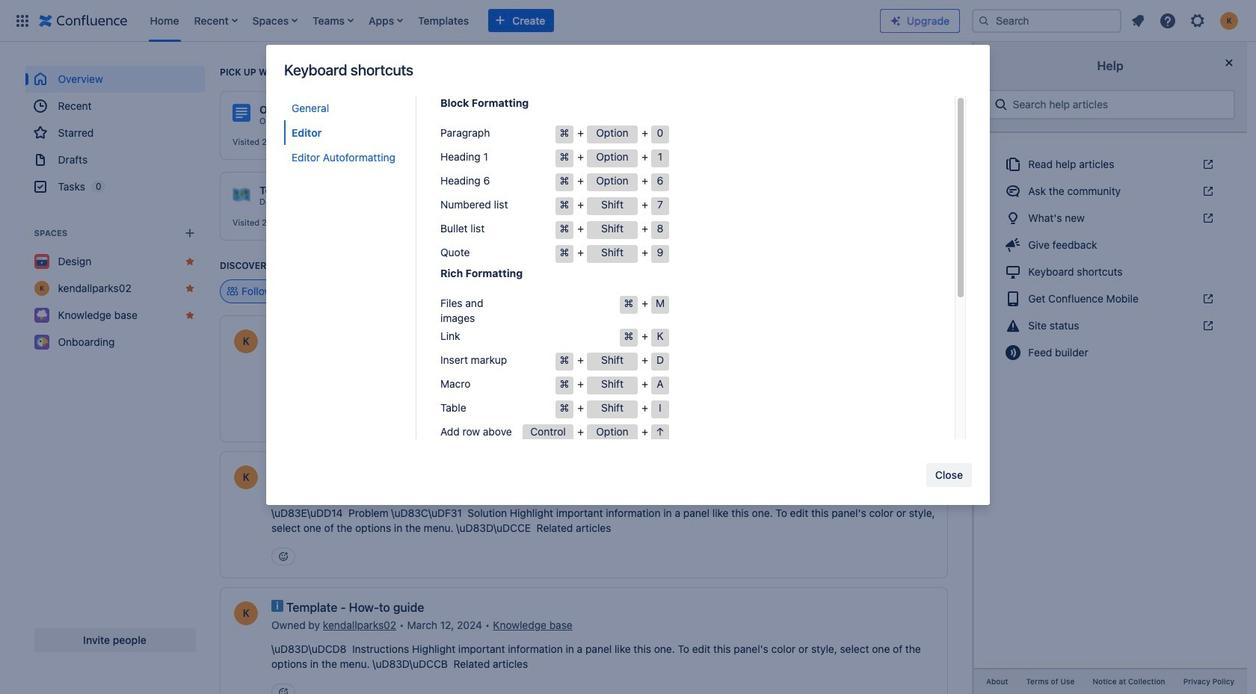 Task type: describe. For each thing, give the bounding box(es) containing it.
3 unstar this space image from the top
[[184, 310, 196, 322]]

2 unstar this space image from the top
[[184, 283, 196, 295]]

create a space image
[[181, 224, 199, 242]]

feedback icon image
[[1005, 236, 1023, 254]]

:athletic_shoe: image
[[480, 186, 498, 203]]

shortcut icon image for lightbulb icon
[[1200, 212, 1215, 224]]

:notepad_spiral: image
[[480, 105, 498, 123]]

warning icon image
[[1005, 317, 1023, 335]]

premium image
[[890, 15, 902, 27]]

shortcut icon image for "documents icon"
[[1200, 159, 1215, 171]]

signal icon image
[[1005, 344, 1023, 362]]

1 list item from the left
[[190, 0, 242, 42]]

global element
[[9, 0, 880, 42]]

0 horizontal spatial list
[[143, 0, 880, 42]]

settings icon image
[[1189, 12, 1207, 30]]

shortcut icon image for the warning icon
[[1200, 320, 1215, 332]]

documents icon image
[[1005, 156, 1023, 174]]



Task type: vqa. For each thing, say whether or not it's contained in the screenshot.
Appswitcher Icon
no



Task type: locate. For each thing, give the bounding box(es) containing it.
confluence image
[[39, 12, 128, 30], [39, 12, 128, 30]]

0 horizontal spatial list item
[[190, 0, 242, 42]]

1 horizontal spatial list item
[[308, 0, 358, 42]]

1 shortcut icon image from the top
[[1200, 159, 1215, 171]]

2 vertical spatial unstar this space image
[[184, 310, 196, 322]]

1 horizontal spatial list
[[1125, 7, 1248, 34]]

3 shortcut icon image from the top
[[1200, 212, 1215, 224]]

0 vertical spatial unstar this space image
[[184, 256, 196, 268]]

list item
[[190, 0, 242, 42], [308, 0, 358, 42]]

5 shortcut icon image from the top
[[1200, 320, 1215, 332]]

shortcut icon image
[[1200, 159, 1215, 171], [1200, 185, 1215, 197], [1200, 212, 1215, 224], [1200, 293, 1215, 305], [1200, 320, 1215, 332]]

1 vertical spatial unstar this space image
[[184, 283, 196, 295]]

lightbulb icon image
[[1005, 209, 1023, 227]]

close image
[[1221, 54, 1239, 72]]

1 unstar this space image from the top
[[184, 256, 196, 268]]

Search field
[[972, 9, 1122, 33]]

:athletic_shoe: image
[[480, 186, 498, 203]]

banner
[[0, 0, 1257, 42]]

:information_source: image
[[272, 601, 284, 613], [272, 601, 284, 613]]

unstar this space image
[[184, 256, 196, 268], [184, 283, 196, 295], [184, 310, 196, 322]]

Search help articles field
[[1009, 91, 1228, 118]]

shortcut icon image for mobile icon
[[1200, 293, 1215, 305]]

screen icon image
[[1005, 263, 1023, 281]]

tab list
[[284, 96, 416, 440]]

None search field
[[972, 9, 1122, 33]]

4 shortcut icon image from the top
[[1200, 293, 1215, 305]]

:map: image
[[233, 186, 251, 203], [233, 186, 251, 203]]

shortcut icon image for comment icon
[[1200, 185, 1215, 197]]

list
[[143, 0, 880, 42], [1125, 7, 1248, 34]]

2 list item from the left
[[308, 0, 358, 42]]

:face_with_monocle: image
[[272, 465, 284, 477]]

search image
[[978, 15, 990, 27]]

group
[[25, 66, 205, 200]]

2 shortcut icon image from the top
[[1200, 185, 1215, 197]]

mobile icon image
[[1005, 290, 1023, 308]]

dialog
[[266, 45, 990, 676]]

comment icon image
[[1005, 182, 1023, 200]]

:face_with_monocle: image
[[272, 465, 284, 477]]

:notepad_spiral: image
[[480, 105, 498, 123]]



